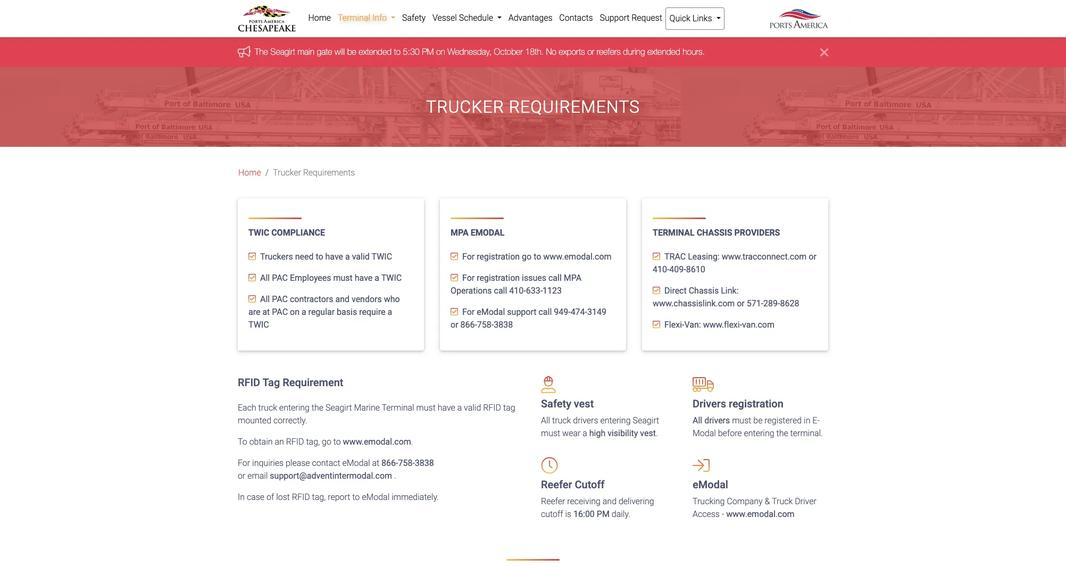 Task type: vqa. For each thing, say whether or not it's contained in the screenshot.
1
no



Task type: locate. For each thing, give the bounding box(es) containing it.
2 horizontal spatial www.emodal.com
[[727, 510, 795, 520]]

pac left contractors
[[272, 295, 288, 305]]

gate
[[317, 47, 332, 57]]

terminal for terminal info
[[338, 13, 371, 23]]

link:
[[722, 286, 739, 296]]

check square image for truckers need to have a valid twic
[[249, 253, 256, 261]]

have inside each truck entering the seagirt marine terminal must have a valid rfid tag mounted correctly.
[[438, 403, 456, 413]]

at up support@adventintermodal.com link at bottom left
[[372, 459, 380, 469]]

866-
[[461, 320, 477, 330], [382, 459, 398, 469]]

1 vertical spatial at
[[372, 459, 380, 469]]

410- inside trac leasing: www.tracconnect.com or 410-409-8610
[[653, 265, 670, 275]]

949-
[[554, 307, 571, 318]]

www.tracconnect.com link
[[722, 252, 807, 262]]

be right the will
[[347, 47, 357, 57]]

1 vertical spatial on
[[290, 307, 300, 318]]

2 vertical spatial have
[[438, 403, 456, 413]]

extended right during
[[648, 47, 681, 57]]

1 vertical spatial 866-
[[382, 459, 398, 469]]

vest
[[574, 398, 594, 411], [641, 429, 656, 439]]

1 horizontal spatial 758-
[[477, 320, 494, 330]]

for inside "for registration issues call mpa operations call"
[[463, 273, 475, 283]]

seagirt for each
[[326, 403, 352, 413]]

immediately.
[[392, 493, 439, 503]]

reefer inside reefer receiving and delivering cutoff is
[[541, 497, 566, 507]]

terminal chassis providers
[[653, 228, 781, 238]]

registration
[[477, 252, 520, 262], [477, 273, 520, 283], [729, 398, 784, 411]]

1 vertical spatial reefer
[[541, 497, 566, 507]]

758- inside for emodal support call 949-474-3149 or 866-758-3838
[[477, 320, 494, 330]]

0 vertical spatial requirements
[[509, 97, 640, 117]]

wear
[[563, 429, 581, 439]]

entering up correctly.
[[279, 403, 310, 413]]

1 horizontal spatial and
[[603, 497, 617, 507]]

1 vertical spatial entering
[[601, 416, 631, 426]]

1 vertical spatial seagirt
[[326, 403, 352, 413]]

drivers inside all truck drivers entering seagirt must wear a
[[574, 416, 599, 426]]

0 horizontal spatial extended
[[359, 47, 392, 57]]

check square image left trac on the right top of page
[[653, 253, 661, 261]]

1 vertical spatial home
[[239, 168, 261, 178]]

1 vertical spatial trucker requirements
[[273, 168, 355, 178]]

. up immediately.
[[395, 471, 397, 482]]

chassis up www.chassislink.com link
[[689, 286, 719, 296]]

0 vertical spatial and
[[336, 295, 350, 305]]

seagirt inside each truck entering the seagirt marine terminal must have a valid rfid tag mounted correctly.
[[326, 403, 352, 413]]

866- inside for inquiries please contact emodal at 866-758-3838 or email support@adventintermodal.com .
[[382, 459, 398, 469]]

1 horizontal spatial requirements
[[509, 97, 640, 117]]

1 vertical spatial www.emodal.com
[[343, 437, 411, 447]]

the inside each truck entering the seagirt marine terminal must have a valid rfid tag mounted correctly.
[[312, 403, 324, 413]]

valid up all pac employees must have a twic
[[352, 252, 370, 262]]

1 horizontal spatial seagirt
[[326, 403, 352, 413]]

must inside each truck entering the seagirt marine terminal must have a valid rfid tag mounted correctly.
[[417, 403, 436, 413]]

on left wednesday,
[[437, 47, 446, 57]]

1 vertical spatial 758-
[[398, 459, 415, 469]]

obtain
[[250, 437, 273, 447]]

1 vertical spatial mpa
[[564, 273, 582, 283]]

0 horizontal spatial terminal
[[338, 13, 371, 23]]

seagirt up high visibility vest .
[[633, 416, 660, 426]]

0 vertical spatial registration
[[477, 252, 520, 262]]

pac for contractors
[[272, 295, 288, 305]]

reefer cutoff
[[541, 479, 605, 492]]

chassis for providers
[[697, 228, 733, 238]]

compliance
[[272, 228, 325, 238]]

0 vertical spatial www.emodal.com link
[[544, 252, 612, 262]]

1 vertical spatial go
[[322, 437, 332, 447]]

valid left tag
[[464, 403, 481, 413]]

truck
[[259, 403, 277, 413], [553, 416, 572, 426]]

1 vertical spatial the
[[777, 429, 789, 439]]

call inside for emodal support call 949-474-3149 or 866-758-3838
[[539, 307, 552, 318]]

all down "truckers"
[[260, 273, 270, 283]]

for registration go to www.emodal.com
[[463, 252, 612, 262]]

0 horizontal spatial 3838
[[415, 459, 434, 469]]

1 vertical spatial and
[[603, 497, 617, 507]]

modal
[[693, 429, 717, 439]]

seagirt inside alert
[[271, 47, 295, 57]]

1 horizontal spatial www.emodal.com link
[[544, 252, 612, 262]]

an
[[275, 437, 284, 447]]

regular
[[309, 307, 335, 318]]

seagirt left the "marine"
[[326, 403, 352, 413]]

a inside each truck entering the seagirt marine terminal must have a valid rfid tag mounted correctly.
[[458, 403, 462, 413]]

pm right 5:30
[[422, 47, 434, 57]]

of
[[267, 493, 274, 503]]

marine
[[354, 403, 380, 413]]

truck up wear
[[553, 416, 572, 426]]

rfid right lost
[[292, 493, 310, 503]]

all up are
[[260, 295, 270, 305]]

truck inside all truck drivers entering seagirt must wear a
[[553, 416, 572, 426]]

1 drivers from the left
[[574, 416, 599, 426]]

www.chassislink.com link
[[653, 299, 735, 309]]

advantages
[[509, 13, 553, 23]]

www.emodal.com up the 1123
[[544, 252, 612, 262]]

0 horizontal spatial drivers
[[574, 416, 599, 426]]

registration up operations
[[477, 273, 520, 283]]

or left reefers
[[588, 47, 595, 57]]

0 vertical spatial 866-758-3838 link
[[461, 320, 513, 330]]

direct
[[665, 286, 687, 296]]

and up basis
[[336, 295, 350, 305]]

rfid left tag
[[484, 403, 502, 413]]

www.emodal.com down each truck entering the seagirt marine terminal must have a valid rfid tag mounted correctly.
[[343, 437, 411, 447]]

tag, left report
[[312, 493, 326, 503]]

0 horizontal spatial www.emodal.com link
[[343, 437, 411, 447]]

entering
[[279, 403, 310, 413], [601, 416, 631, 426], [745, 429, 775, 439]]

758- up immediately.
[[398, 459, 415, 469]]

on down contractors
[[290, 307, 300, 318]]

0 vertical spatial 410-
[[653, 265, 670, 275]]

1 reefer from the top
[[541, 479, 573, 492]]

www.emodal.com link down each truck entering the seagirt marine terminal must have a valid rfid tag mounted correctly.
[[343, 437, 411, 447]]

. down each truck entering the seagirt marine terminal must have a valid rfid tag mounted correctly.
[[411, 437, 414, 447]]

check square image for direct chassis link:
[[653, 287, 661, 295]]

in
[[804, 416, 811, 426]]

requirements
[[509, 97, 640, 117], [303, 168, 355, 178]]

registration down mpa emodal
[[477, 252, 520, 262]]

a left high
[[583, 429, 588, 439]]

tag, up the contact on the left
[[306, 437, 320, 447]]

drivers up the before
[[705, 416, 731, 426]]

entering down registered at right bottom
[[745, 429, 775, 439]]

registration inside "for registration issues call mpa operations call"
[[477, 273, 520, 283]]

2 vertical spatial entering
[[745, 429, 775, 439]]

drivers registration
[[693, 398, 784, 411]]

mpa
[[451, 228, 469, 238], [564, 273, 582, 283]]

for down mpa emodal
[[463, 252, 475, 262]]

at right are
[[263, 307, 270, 318]]

1 horizontal spatial 866-
[[461, 320, 477, 330]]

1 pac from the top
[[272, 273, 288, 283]]

all inside all truck drivers entering seagirt must wear a
[[541, 416, 551, 426]]

and inside all pac contractors and vendors who are at pac on a regular basis require a twic
[[336, 295, 350, 305]]

for inside for emodal support call 949-474-3149 or 866-758-3838
[[463, 307, 475, 318]]

all truck drivers entering seagirt must wear a
[[541, 416, 660, 439]]

1 vertical spatial pm
[[597, 510, 610, 520]]

0 vertical spatial reefer
[[541, 479, 573, 492]]

or left 571-
[[738, 299, 745, 309]]

be inside must be registered in e- modal before entering the terminal.
[[754, 416, 763, 426]]

. right visibility
[[656, 429, 658, 439]]

truck up mounted
[[259, 403, 277, 413]]

0 horizontal spatial home
[[239, 168, 261, 178]]

to right need
[[316, 252, 323, 262]]

check square image down operations
[[451, 308, 458, 316]]

2 vertical spatial terminal
[[382, 403, 415, 413]]

2 horizontal spatial www.emodal.com link
[[727, 510, 795, 520]]

be left registered at right bottom
[[754, 416, 763, 426]]

check square image
[[249, 253, 256, 261], [249, 295, 256, 304], [653, 321, 661, 329]]

truck inside each truck entering the seagirt marine terminal must have a valid rfid tag mounted correctly.
[[259, 403, 277, 413]]

1 vertical spatial chassis
[[689, 286, 719, 296]]

entering up visibility
[[601, 416, 631, 426]]

chassis inside direct chassis link: www.chassislink.com or 571-289-8628
[[689, 286, 719, 296]]

to left 5:30
[[394, 47, 401, 57]]

reefer for reefer cutoff
[[541, 479, 573, 492]]

be
[[347, 47, 357, 57], [754, 416, 763, 426]]

links
[[693, 13, 713, 23]]

check square image down mpa emodal
[[451, 253, 458, 261]]

www.emodal.com link up the 1123
[[544, 252, 612, 262]]

rfid right an
[[286, 437, 304, 447]]

2 reefer from the top
[[541, 497, 566, 507]]

or inside trac leasing: www.tracconnect.com or 410-409-8610
[[809, 252, 817, 262]]

0 vertical spatial truck
[[259, 403, 277, 413]]

high visibility vest .
[[590, 429, 658, 439]]

or left email
[[238, 471, 246, 482]]

reefer
[[541, 479, 573, 492], [541, 497, 566, 507]]

check square image up are
[[249, 274, 256, 282]]

to
[[394, 47, 401, 57], [316, 252, 323, 262], [534, 252, 542, 262], [334, 437, 341, 447], [353, 493, 360, 503]]

1 vertical spatial be
[[754, 416, 763, 426]]

must inside all truck drivers entering seagirt must wear a
[[541, 429, 561, 439]]

2 vertical spatial check square image
[[653, 321, 661, 329]]

truck for all
[[553, 416, 572, 426]]

in case of lost rfid tag, report to emodal immediately.
[[238, 493, 439, 503]]

drivers
[[574, 416, 599, 426], [705, 416, 731, 426]]

check square image for trac leasing:
[[653, 253, 661, 261]]

1 vertical spatial truck
[[553, 416, 572, 426]]

twic inside all pac contractors and vendors who are at pac on a regular basis require a twic
[[249, 320, 269, 330]]

rfid inside each truck entering the seagirt marine terminal must have a valid rfid tag mounted correctly.
[[484, 403, 502, 413]]

1 vertical spatial 410-
[[510, 286, 526, 296]]

www.emodal.com link for each truck entering the seagirt marine terminal must have a valid rfid tag mounted correctly.
[[343, 437, 411, 447]]

474-
[[571, 307, 588, 318]]

1 vertical spatial 866-758-3838 link
[[382, 459, 434, 469]]

or right www.tracconnect.com link
[[809, 252, 817, 262]]

extended
[[359, 47, 392, 57], [648, 47, 681, 57]]

advantages link
[[505, 7, 556, 29]]

0 vertical spatial call
[[549, 273, 562, 283]]

all inside all pac contractors and vendors who are at pac on a regular basis require a twic
[[260, 295, 270, 305]]

0 horizontal spatial at
[[263, 307, 270, 318]]

www.emodal.com link for emodal
[[727, 510, 795, 520]]

a left tag
[[458, 403, 462, 413]]

1 horizontal spatial go
[[522, 252, 532, 262]]

0 vertical spatial pm
[[422, 47, 434, 57]]

866- up immediately.
[[382, 459, 398, 469]]

mpa inside "for registration issues call mpa operations call"
[[564, 273, 582, 283]]

1 horizontal spatial entering
[[601, 416, 631, 426]]

2 horizontal spatial seagirt
[[633, 416, 660, 426]]

3838 inside for emodal support call 949-474-3149 or 866-758-3838
[[494, 320, 513, 330]]

tag
[[504, 403, 516, 413]]

866-758-3838 link down operations
[[461, 320, 513, 330]]

a up all pac employees must have a twic
[[346, 252, 350, 262]]

to obtain an rfid tag, go to www.emodal.com .
[[238, 437, 414, 447]]

all down safety vest
[[541, 416, 551, 426]]

requirement
[[283, 377, 344, 389]]

have
[[326, 252, 343, 262], [355, 273, 373, 283], [438, 403, 456, 413]]

2 pac from the top
[[272, 295, 288, 305]]

0 horizontal spatial .
[[395, 471, 397, 482]]

call right operations
[[494, 286, 508, 296]]

for up operations
[[463, 273, 475, 283]]

pm inside alert
[[422, 47, 434, 57]]

pac down "truckers"
[[272, 273, 288, 283]]

410-
[[653, 265, 670, 275], [510, 286, 526, 296]]

866-758-3838 link
[[461, 320, 513, 330], [382, 459, 434, 469]]

the down registered at right bottom
[[777, 429, 789, 439]]

0 vertical spatial home link
[[305, 7, 335, 29]]

0 vertical spatial at
[[263, 307, 270, 318]]

terminal.
[[791, 429, 824, 439]]

1 vertical spatial check square image
[[249, 295, 256, 304]]

call up the 1123
[[549, 273, 562, 283]]

during
[[624, 47, 646, 57]]

0 horizontal spatial mpa
[[451, 228, 469, 238]]

for down operations
[[463, 307, 475, 318]]

registered
[[765, 416, 802, 426]]

pm left daily. on the right bottom of the page
[[597, 510, 610, 520]]

seagirt inside all truck drivers entering seagirt must wear a
[[633, 416, 660, 426]]

tag,
[[306, 437, 320, 447], [312, 493, 326, 503]]

866- down operations
[[461, 320, 477, 330]]

www.emodal.com link down &
[[727, 510, 795, 520]]

quick
[[670, 13, 691, 23]]

seagirt right the the
[[271, 47, 295, 57]]

check square image left direct
[[653, 287, 661, 295]]

check square image left "truckers"
[[249, 253, 256, 261]]

cutoff
[[575, 479, 605, 492]]

for for for inquiries please contact emodal at 866-758-3838 or email support@adventintermodal.com .
[[238, 459, 250, 469]]

1 vertical spatial valid
[[464, 403, 481, 413]]

check square image for for registration issues call mpa operations call
[[451, 274, 458, 282]]

pm
[[422, 47, 434, 57], [597, 510, 610, 520]]

1 horizontal spatial on
[[437, 47, 446, 57]]

0 vertical spatial 758-
[[477, 320, 494, 330]]

truck for each
[[259, 403, 277, 413]]

289-
[[764, 299, 781, 309]]

chassis
[[697, 228, 733, 238], [689, 286, 719, 296]]

1 vertical spatial www.emodal.com link
[[343, 437, 411, 447]]

1 horizontal spatial 866-758-3838 link
[[461, 320, 513, 330]]

. inside for inquiries please contact emodal at 866-758-3838 or email support@adventintermodal.com .
[[395, 471, 397, 482]]

3838 up immediately.
[[415, 459, 434, 469]]

lost
[[276, 493, 290, 503]]

terminal up trac on the right top of page
[[653, 228, 695, 238]]

reefers
[[597, 47, 621, 57]]

safety up wear
[[541, 398, 572, 411]]

are
[[249, 307, 261, 318]]

and inside reefer receiving and delivering cutoff is
[[603, 497, 617, 507]]

registration up must be registered in e- modal before entering the terminal.
[[729, 398, 784, 411]]

0 horizontal spatial and
[[336, 295, 350, 305]]

2 vertical spatial call
[[539, 307, 552, 318]]

410- down trac on the right top of page
[[653, 265, 670, 275]]

0 vertical spatial home
[[308, 13, 331, 23]]

0 horizontal spatial home link
[[239, 167, 261, 180]]

pac right are
[[272, 307, 288, 318]]

1 horizontal spatial extended
[[648, 47, 681, 57]]

vessel schedule link
[[429, 7, 505, 29]]

check square image for for emodal support call
[[451, 308, 458, 316]]

tag
[[263, 377, 280, 389]]

entering inside all truck drivers entering seagirt must wear a
[[601, 416, 631, 426]]

reefer for reefer receiving and delivering cutoff is
[[541, 497, 566, 507]]

chassis up leasing:
[[697, 228, 733, 238]]

3838 down support
[[494, 320, 513, 330]]

vest up all truck drivers entering seagirt must wear a
[[574, 398, 594, 411]]

3838 inside for inquiries please contact emodal at 866-758-3838 or email support@adventintermodal.com .
[[415, 459, 434, 469]]

at inside for inquiries please contact emodal at 866-758-3838 or email support@adventintermodal.com .
[[372, 459, 380, 469]]

mounted
[[238, 416, 272, 426]]

410- down issues
[[510, 286, 526, 296]]

chassis for link:
[[689, 286, 719, 296]]

0 vertical spatial be
[[347, 47, 357, 57]]

1 vertical spatial have
[[355, 273, 373, 283]]

rfid left tag on the bottom
[[238, 377, 260, 389]]

0 horizontal spatial go
[[322, 437, 332, 447]]

vessel schedule
[[433, 13, 496, 23]]

www.emodal.com down &
[[727, 510, 795, 520]]

who
[[384, 295, 400, 305]]

drivers
[[693, 398, 727, 411]]

truckers
[[260, 252, 293, 262]]

truckers need to have a valid twic
[[260, 252, 392, 262]]

1 vertical spatial safety
[[541, 398, 572, 411]]

0 vertical spatial www.emodal.com
[[544, 252, 612, 262]]

terminal left info
[[338, 13, 371, 23]]

0 vertical spatial trucker
[[426, 97, 505, 117]]

to up the contact on the left
[[334, 437, 341, 447]]

support@adventintermodal.com link
[[270, 471, 395, 482]]

vest right visibility
[[641, 429, 656, 439]]

1 vertical spatial terminal
[[653, 228, 695, 238]]

emodal inside for emodal support call 949-474-3149 or 866-758-3838
[[477, 307, 505, 318]]

home for right home link
[[308, 13, 331, 23]]

go up the contact on the left
[[322, 437, 332, 447]]

call left 949-
[[539, 307, 552, 318]]

for inside for inquiries please contact emodal at 866-758-3838 or email support@adventintermodal.com .
[[238, 459, 250, 469]]

mpa emodal
[[451, 228, 505, 238]]

0 vertical spatial on
[[437, 47, 446, 57]]

the down requirement
[[312, 403, 324, 413]]

0 horizontal spatial have
[[326, 252, 343, 262]]

valid inside each truck entering the seagirt marine terminal must have a valid rfid tag mounted correctly.
[[464, 403, 481, 413]]

1 horizontal spatial safety
[[541, 398, 572, 411]]

or down operations
[[451, 320, 459, 330]]

basis
[[337, 307, 357, 318]]

check square image up are
[[249, 295, 256, 304]]

1 horizontal spatial valid
[[464, 403, 481, 413]]

check square image up operations
[[451, 274, 458, 282]]

info
[[373, 13, 387, 23]]

www.flexi-
[[704, 320, 743, 330]]

3149
[[588, 307, 607, 318]]

home link
[[305, 7, 335, 29], [239, 167, 261, 180]]

safety left "vessel"
[[403, 13, 426, 23]]

0 vertical spatial trucker requirements
[[426, 97, 640, 117]]

for up email
[[238, 459, 250, 469]]

check square image left flexi- at the bottom of the page
[[653, 321, 661, 329]]

drivers up high
[[574, 416, 599, 426]]

1 vertical spatial trucker
[[273, 168, 301, 178]]

1 vertical spatial home link
[[239, 167, 261, 180]]

or inside direct chassis link: www.chassislink.com or 571-289-8628
[[738, 299, 745, 309]]

0 horizontal spatial truck
[[259, 403, 277, 413]]

2 horizontal spatial terminal
[[653, 228, 695, 238]]

to up issues
[[534, 252, 542, 262]]

758- down operations
[[477, 320, 494, 330]]

0 vertical spatial chassis
[[697, 228, 733, 238]]

check square image for all pac employees must have a twic
[[249, 274, 256, 282]]

0 vertical spatial tag,
[[306, 437, 320, 447]]

all up modal
[[693, 416, 703, 426]]

2 vertical spatial www.emodal.com link
[[727, 510, 795, 520]]

1 horizontal spatial vest
[[641, 429, 656, 439]]

the inside must be registered in e- modal before entering the terminal.
[[777, 429, 789, 439]]

1 vertical spatial pac
[[272, 295, 288, 305]]

0 horizontal spatial pm
[[422, 47, 434, 57]]

1 horizontal spatial truck
[[553, 416, 572, 426]]

registration for for registration go to www.emodal.com
[[477, 252, 520, 262]]

check square image
[[451, 253, 458, 261], [653, 253, 661, 261], [249, 274, 256, 282], [451, 274, 458, 282], [653, 287, 661, 295], [451, 308, 458, 316]]

0 horizontal spatial the
[[312, 403, 324, 413]]

terminal right the "marine"
[[382, 403, 415, 413]]

and up 16:00 pm daily.
[[603, 497, 617, 507]]

driver
[[795, 497, 817, 507]]

571-289-8628 link
[[747, 299, 800, 309]]

on inside all pac contractors and vendors who are at pac on a regular basis require a twic
[[290, 307, 300, 318]]



Task type: describe. For each thing, give the bounding box(es) containing it.
emodal inside for inquiries please contact emodal at 866-758-3838 or email support@adventintermodal.com .
[[343, 459, 370, 469]]

a up vendors
[[375, 273, 380, 283]]

all for all truck drivers entering seagirt must wear a
[[541, 416, 551, 426]]

all drivers
[[693, 416, 731, 426]]

support
[[508, 307, 537, 318]]

all for all pac employees must have a twic
[[260, 273, 270, 283]]

1 vertical spatial tag,
[[312, 493, 326, 503]]

all for all pac contractors and vendors who are at pac on a regular basis require a twic
[[260, 295, 270, 305]]

exports
[[559, 47, 586, 57]]

require
[[359, 307, 386, 318]]

call for support
[[539, 307, 552, 318]]

758- inside for inquiries please contact emodal at 866-758-3838 or email support@adventintermodal.com .
[[398, 459, 415, 469]]

must be registered in e- modal before entering the terminal.
[[693, 416, 824, 439]]

hours.
[[683, 47, 705, 57]]

report
[[328, 493, 351, 503]]

1 horizontal spatial trucker
[[426, 97, 505, 117]]

support request
[[600, 13, 663, 23]]

pac for employees
[[272, 273, 288, 283]]

flexi-van: www.flexi-van.com
[[665, 320, 775, 330]]

for for for emodal support call 949-474-3149 or 866-758-3838
[[463, 307, 475, 318]]

1 horizontal spatial home link
[[305, 7, 335, 29]]

providers
[[735, 228, 781, 238]]

registration for for registration issues call mpa operations call
[[477, 273, 520, 283]]

3 pac from the top
[[272, 307, 288, 318]]

case
[[247, 493, 265, 503]]

quick links link
[[666, 7, 725, 30]]

2 drivers from the left
[[705, 416, 731, 426]]

request
[[632, 13, 663, 23]]

bullhorn image
[[238, 46, 255, 57]]

terminal for terminal chassis providers
[[653, 228, 695, 238]]

16:00
[[574, 510, 595, 520]]

email
[[248, 471, 268, 482]]

check square image for all pac contractors and vendors who are at pac on a regular basis require a twic
[[249, 295, 256, 304]]

contractors
[[290, 295, 334, 305]]

inquiries
[[252, 459, 284, 469]]

a inside all truck drivers entering seagirt must wear a
[[583, 429, 588, 439]]

before
[[719, 429, 743, 439]]

the seagirt main gate will be extended to 5:30 pm on wednesday, october 18th.  no exports or reefers during extended hours. alert
[[0, 37, 1067, 67]]

for for for registration issues call mpa operations call
[[463, 273, 475, 283]]

contacts
[[560, 13, 593, 23]]

van.com
[[743, 320, 775, 330]]

0 vertical spatial valid
[[352, 252, 370, 262]]

flexi-
[[665, 320, 685, 330]]

check square image for for registration go to
[[451, 253, 458, 261]]

1 extended from the left
[[359, 47, 392, 57]]

8628
[[781, 299, 800, 309]]

all pac contractors and vendors who are at pac on a regular basis require a twic
[[249, 295, 400, 330]]

949-474-3149 link
[[554, 307, 607, 318]]

seagirt for all
[[633, 416, 660, 426]]

direct chassis link: www.chassislink.com or 571-289-8628
[[653, 286, 800, 309]]

must inside must be registered in e- modal before entering the terminal.
[[733, 416, 752, 426]]

reefer receiving and delivering cutoff is
[[541, 497, 655, 520]]

1 horizontal spatial www.emodal.com
[[544, 252, 612, 262]]

correctly.
[[274, 416, 307, 426]]

www.tracconnect.com
[[722, 252, 807, 262]]

0 horizontal spatial 410-
[[510, 286, 526, 296]]

1 horizontal spatial trucker requirements
[[426, 97, 640, 117]]

or inside for emodal support call 949-474-3149 or 866-758-3838
[[451, 320, 459, 330]]

safety for safety
[[403, 13, 426, 23]]

18th.
[[526, 47, 544, 57]]

truck
[[773, 497, 793, 507]]

trac leasing: www.tracconnect.com or 410-409-8610
[[653, 252, 817, 275]]

866- inside for emodal support call 949-474-3149 or 866-758-3838
[[461, 320, 477, 330]]

visibility
[[608, 429, 639, 439]]

0 horizontal spatial www.emodal.com
[[343, 437, 411, 447]]

leasing:
[[688, 252, 720, 262]]

cutoff
[[541, 510, 564, 520]]

2 vertical spatial www.emodal.com
[[727, 510, 795, 520]]

contacts link
[[556, 7, 597, 29]]

2 extended from the left
[[648, 47, 681, 57]]

for emodal support call 949-474-3149 or 866-758-3838
[[451, 307, 607, 330]]

the seagirt main gate will be extended to 5:30 pm on wednesday, october 18th.  no exports or reefers during extended hours. link
[[255, 47, 705, 57]]

0 horizontal spatial trucker requirements
[[273, 168, 355, 178]]

all for all drivers
[[693, 416, 703, 426]]

409-
[[670, 265, 687, 275]]

1123
[[543, 286, 562, 296]]

please
[[286, 459, 310, 469]]

5:30
[[403, 47, 420, 57]]

1 vertical spatial vest
[[641, 429, 656, 439]]

safety for safety vest
[[541, 398, 572, 411]]

daily.
[[612, 510, 631, 520]]

or inside for inquiries please contact emodal at 866-758-3838 or email support@adventintermodal.com .
[[238, 471, 246, 482]]

registration for drivers registration
[[729, 398, 784, 411]]

0 vertical spatial have
[[326, 252, 343, 262]]

home for the bottom home link
[[239, 168, 261, 178]]

0 vertical spatial mpa
[[451, 228, 469, 238]]

a down contractors
[[302, 307, 306, 318]]

e-
[[813, 416, 820, 426]]

www.chassislink.com
[[653, 299, 735, 309]]

in
[[238, 493, 245, 503]]

entering inside must be registered in e- modal before entering the terminal.
[[745, 429, 775, 439]]

no
[[546, 47, 557, 57]]

for for for registration go to www.emodal.com
[[463, 252, 475, 262]]

need
[[295, 252, 314, 262]]

be inside alert
[[347, 47, 357, 57]]

to right report
[[353, 493, 360, 503]]

quick links
[[670, 13, 715, 23]]

company
[[727, 497, 763, 507]]

1 vertical spatial call
[[494, 286, 508, 296]]

1 horizontal spatial .
[[411, 437, 414, 447]]

terminal inside each truck entering the seagirt marine terminal must have a valid rfid tag mounted correctly.
[[382, 403, 415, 413]]

0 horizontal spatial trucker
[[273, 168, 301, 178]]

support
[[600, 13, 630, 23]]

all pac employees must have a twic
[[260, 273, 402, 283]]

2 horizontal spatial .
[[656, 429, 658, 439]]

trac
[[665, 252, 686, 262]]

www.flexi-van.com link
[[704, 320, 775, 330]]

schedule
[[459, 13, 494, 23]]

rfid tag requirement
[[238, 377, 344, 389]]

or inside alert
[[588, 47, 595, 57]]

safety vest
[[541, 398, 594, 411]]

van:
[[685, 320, 702, 330]]

at inside all pac contractors and vendors who are at pac on a regular basis require a twic
[[263, 307, 270, 318]]

call for issues
[[549, 273, 562, 283]]

is
[[566, 510, 572, 520]]

the seagirt main gate will be extended to 5:30 pm on wednesday, october 18th.  no exports or reefers during extended hours.
[[255, 47, 705, 57]]

receiving
[[568, 497, 601, 507]]

8610
[[687, 265, 706, 275]]

0 horizontal spatial 866-758-3838 link
[[382, 459, 434, 469]]

a down who
[[388, 307, 392, 318]]

safety link
[[399, 7, 429, 29]]

contact
[[312, 459, 341, 469]]

to inside alert
[[394, 47, 401, 57]]

entering inside each truck entering the seagirt marine terminal must have a valid rfid tag mounted correctly.
[[279, 403, 310, 413]]

close image
[[821, 46, 829, 59]]

on inside the seagirt main gate will be extended to 5:30 pm on wednesday, october 18th.  no exports or reefers during extended hours. alert
[[437, 47, 446, 57]]

terminal info link
[[335, 7, 399, 29]]

trucking
[[693, 497, 725, 507]]

0 horizontal spatial requirements
[[303, 168, 355, 178]]

633-
[[526, 286, 543, 296]]

each truck entering the seagirt marine terminal must have a valid rfid tag mounted correctly.
[[238, 403, 516, 426]]

employees
[[290, 273, 331, 283]]

support request link
[[597, 7, 666, 29]]

access
[[693, 510, 720, 520]]

0 vertical spatial vest
[[574, 398, 594, 411]]

for inquiries please contact emodal at 866-758-3838 or email support@adventintermodal.com .
[[238, 459, 434, 482]]

delivering
[[619, 497, 655, 507]]

410-633-1123
[[510, 286, 562, 296]]



